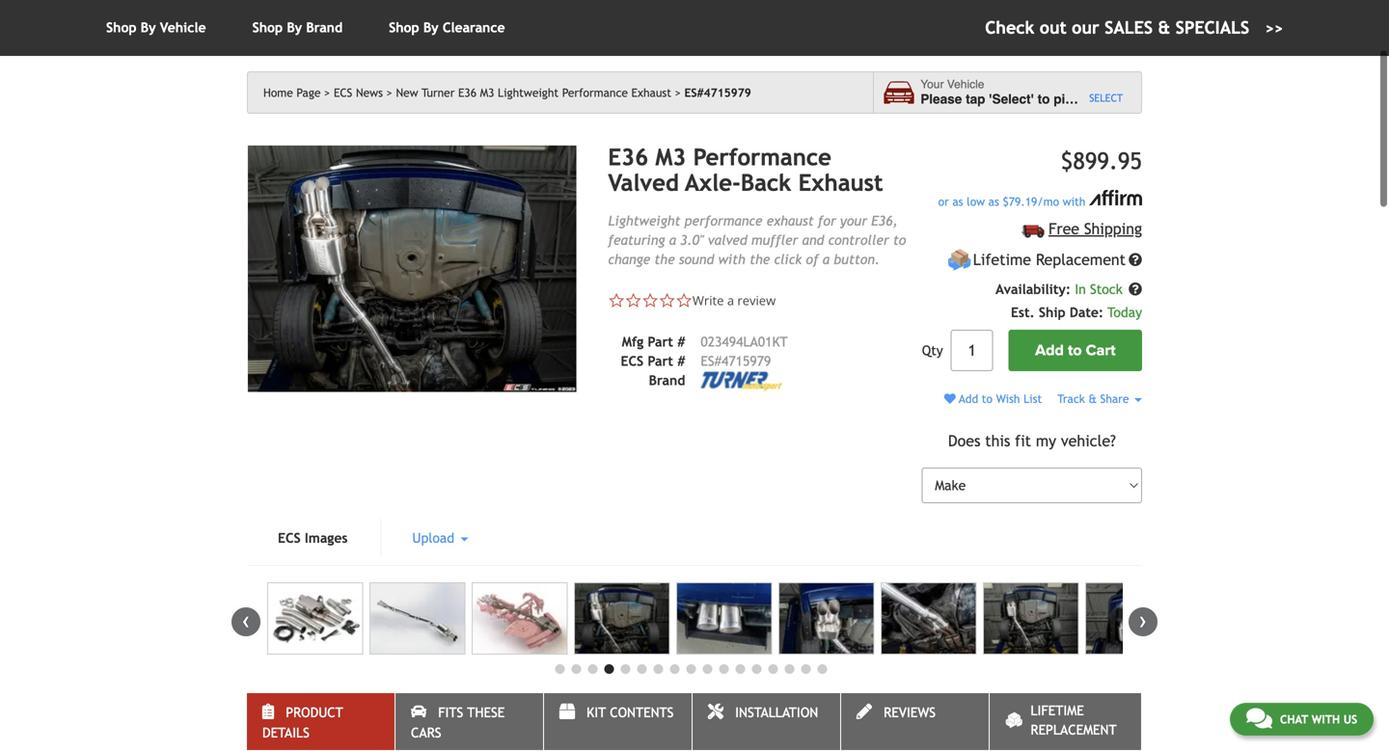 Task type: locate. For each thing, give the bounding box(es) containing it.
as right 'or'
[[953, 195, 964, 208]]

1 vertical spatial question circle image
[[1129, 283, 1143, 296]]

exhaust up your
[[799, 169, 884, 196]]

fits these cars link
[[396, 694, 543, 751]]

question circle image
[[1129, 253, 1143, 267], [1129, 283, 1143, 296]]

0 vertical spatial question circle image
[[1129, 253, 1143, 267]]

a right of
[[823, 252, 830, 267]]

by
[[141, 20, 156, 35], [287, 20, 302, 35], [424, 20, 439, 35]]

shop for shop by brand
[[252, 20, 283, 35]]

1 horizontal spatial ecs
[[334, 86, 353, 99]]

1 as from the left
[[953, 195, 964, 208]]

1 vertical spatial ecs
[[621, 354, 644, 369]]

2 by from the left
[[287, 20, 302, 35]]

kit
[[587, 706, 606, 721]]

replacement
[[1037, 251, 1126, 269], [1031, 723, 1117, 738]]

ecs inside '023494la01kt ecs part #'
[[621, 354, 644, 369]]

5 empty star image from the left
[[676, 292, 693, 309]]

0 horizontal spatial shop
[[106, 20, 137, 35]]

m3 right 'turner' at left top
[[480, 86, 495, 99]]

qty
[[923, 343, 944, 359]]

add for add to wish list
[[960, 392, 979, 406]]

#
[[678, 334, 686, 350], [678, 354, 686, 369]]

the
[[655, 252, 675, 267], [750, 252, 771, 267]]

brand
[[306, 20, 343, 35], [649, 373, 686, 388]]

exhaust left 'es#4715979'
[[632, 86, 672, 99]]

share
[[1101, 392, 1130, 406]]

4 empty star image from the left
[[659, 292, 676, 309]]

brand down mfg part #
[[649, 373, 686, 388]]

1 horizontal spatial exhaust
[[799, 169, 884, 196]]

part down mfg part #
[[648, 354, 674, 369]]

exhaust for new turner e36 m3 lightweight performance exhaust
[[632, 86, 672, 99]]

vehicle inside "your vehicle please tap 'select' to pick a vehicle"
[[948, 78, 985, 91]]

track
[[1058, 392, 1086, 406]]

as
[[953, 195, 964, 208], [989, 195, 1000, 208]]

exhaust
[[632, 86, 672, 99], [799, 169, 884, 196]]

a right pick
[[1084, 92, 1091, 107]]

ecs for ecs news
[[334, 86, 353, 99]]

to left cart on the top right of the page
[[1069, 342, 1083, 360]]

# up es# 4715979 brand
[[678, 334, 686, 350]]

brand inside es# 4715979 brand
[[649, 373, 686, 388]]

ecs left images
[[278, 531, 301, 546]]

exhaust inside e36 m3 performance valved axle-back exhaust
[[799, 169, 884, 196]]

& right sales
[[1159, 17, 1171, 38]]

date:
[[1070, 305, 1104, 320]]

to left the wish
[[982, 392, 993, 406]]

with
[[1063, 195, 1086, 208], [719, 252, 746, 267], [1312, 713, 1341, 727]]

lightweight down clearance on the top left
[[498, 86, 559, 99]]

1 horizontal spatial m3
[[656, 144, 687, 171]]

2 vertical spatial ecs
[[278, 531, 301, 546]]

e36 up featuring
[[609, 144, 649, 171]]

est. ship date: today
[[1012, 305, 1143, 320]]

1 question circle image from the top
[[1129, 253, 1143, 267]]

0 vertical spatial brand
[[306, 20, 343, 35]]

1 vertical spatial lifetime replacement
[[1031, 704, 1117, 738]]

e36 right 'turner' at left top
[[459, 86, 477, 99]]

1 horizontal spatial &
[[1159, 17, 1171, 38]]

question circle image down shipping
[[1129, 253, 1143, 267]]

0 vertical spatial replacement
[[1037, 251, 1126, 269]]

availability:
[[996, 282, 1071, 297]]

installation link
[[693, 694, 841, 751]]

lightweight performance exhaust for your e36, featuring a 3.0" valved muffler and controller to change the sound with the click of a button.
[[609, 213, 907, 267]]

empty star image down sound at top
[[676, 292, 693, 309]]

1 horizontal spatial e36
[[609, 144, 649, 171]]

ecs news link
[[334, 86, 393, 99]]

0 vertical spatial vehicle
[[160, 20, 206, 35]]

a inside "your vehicle please tap 'select' to pick a vehicle"
[[1084, 92, 1091, 107]]

0 horizontal spatial by
[[141, 20, 156, 35]]

ecs left news
[[334, 86, 353, 99]]

your
[[841, 213, 868, 229]]

product
[[286, 706, 343, 721]]

lifetime inside lifetime replacement
[[1031, 704, 1085, 719]]

0 horizontal spatial as
[[953, 195, 964, 208]]

part right the mfg
[[648, 334, 674, 350]]

shop for shop by vehicle
[[106, 20, 137, 35]]

empty star image down change
[[609, 292, 625, 309]]

0 horizontal spatial m3
[[480, 86, 495, 99]]

0 vertical spatial ecs
[[334, 86, 353, 99]]

add right the heart image
[[960, 392, 979, 406]]

1 vertical spatial e36
[[609, 144, 649, 171]]

1 vertical spatial part
[[648, 354, 674, 369]]

product details
[[263, 706, 343, 741]]

part inside '023494la01kt ecs part #'
[[648, 354, 674, 369]]

ecs down the mfg
[[621, 354, 644, 369]]

part
[[648, 334, 674, 350], [648, 354, 674, 369]]

the down muffler
[[750, 252, 771, 267]]

/mo
[[1038, 195, 1060, 208]]

1 vertical spatial lightweight
[[609, 213, 681, 229]]

& for track
[[1089, 392, 1097, 406]]

ecs news
[[334, 86, 383, 99]]

1 horizontal spatial performance
[[694, 144, 832, 171]]

with inside the lightweight performance exhaust for your e36, featuring a 3.0" valved muffler and controller to change the sound with the click of a button.
[[719, 252, 746, 267]]

low
[[967, 195, 986, 208]]

empty star image up the mfg
[[625, 292, 642, 309]]

today
[[1108, 305, 1143, 320]]

a
[[1084, 92, 1091, 107], [669, 232, 677, 248], [823, 252, 830, 267], [728, 292, 735, 309]]

free shipping
[[1049, 220, 1143, 238]]

0 horizontal spatial lightweight
[[498, 86, 559, 99]]

1 horizontal spatial as
[[989, 195, 1000, 208]]

heart image
[[945, 393, 956, 405]]

lightweight up featuring
[[609, 213, 681, 229]]

valved
[[708, 232, 748, 248]]

0 vertical spatial with
[[1063, 195, 1086, 208]]

1 horizontal spatial the
[[750, 252, 771, 267]]

change
[[609, 252, 651, 267]]

0 horizontal spatial &
[[1089, 392, 1097, 406]]

exhaust
[[767, 213, 814, 229]]

0 vertical spatial m3
[[480, 86, 495, 99]]

images
[[305, 531, 348, 546]]

& for sales
[[1159, 17, 1171, 38]]

m3 down 'es#4715979'
[[656, 144, 687, 171]]

023494la01kt
[[701, 334, 788, 350]]

2 horizontal spatial ecs
[[621, 354, 644, 369]]

2 as from the left
[[989, 195, 1000, 208]]

3 shop from the left
[[389, 20, 420, 35]]

upload button
[[382, 519, 499, 558]]

1 vertical spatial add
[[960, 392, 979, 406]]

fit
[[1016, 433, 1032, 450]]

& right track
[[1089, 392, 1097, 406]]

1 by from the left
[[141, 20, 156, 35]]

1 shop from the left
[[106, 20, 137, 35]]

empty star image
[[609, 292, 625, 309], [625, 292, 642, 309], [642, 292, 659, 309], [659, 292, 676, 309], [676, 292, 693, 309]]

› link
[[1129, 608, 1158, 637]]

add to cart button
[[1009, 330, 1143, 372]]

None text field
[[951, 330, 994, 372]]

0 horizontal spatial vehicle
[[160, 20, 206, 35]]

es#4715979 - 023494la01kt - e36 m3 performance valved axle-back exhaust - lightweight performance exhaust for your e36, featuring a 3.0" valved muffler and controller to change the sound with the click of a button. - turner motorsport - bmw image
[[247, 145, 578, 393], [267, 583, 363, 655], [370, 583, 466, 655], [472, 583, 568, 655], [574, 583, 670, 655], [677, 583, 773, 655], [779, 583, 875, 655], [881, 583, 977, 655], [984, 583, 1079, 655], [1086, 583, 1182, 655]]

empty star image up mfg part #
[[642, 292, 659, 309]]

1 vertical spatial performance
[[694, 144, 832, 171]]

2 vertical spatial with
[[1312, 713, 1341, 727]]

to left pick
[[1038, 92, 1051, 107]]

79.19
[[1009, 195, 1038, 208]]

1 vertical spatial exhaust
[[799, 169, 884, 196]]

0 horizontal spatial brand
[[306, 20, 343, 35]]

reviews
[[884, 706, 936, 721]]

brand up page
[[306, 20, 343, 35]]

0 vertical spatial add
[[1036, 342, 1065, 360]]

1 vertical spatial with
[[719, 252, 746, 267]]

1 horizontal spatial by
[[287, 20, 302, 35]]

mfg
[[622, 334, 644, 350]]

lifetime replacement
[[974, 251, 1126, 269], [1031, 704, 1117, 738]]

with inside 'element'
[[1063, 195, 1086, 208]]

does this fit my vehicle?
[[949, 433, 1117, 450]]

write a review
[[693, 292, 776, 309]]

with left us
[[1312, 713, 1341, 727]]

of
[[806, 252, 819, 267]]

by for vehicle
[[141, 20, 156, 35]]

2 part from the top
[[648, 354, 674, 369]]

1 vertical spatial brand
[[649, 373, 686, 388]]

new turner e36 m3 lightweight performance exhaust link
[[396, 86, 681, 99]]

0 horizontal spatial e36
[[459, 86, 477, 99]]

0 horizontal spatial ecs
[[278, 531, 301, 546]]

1 part from the top
[[648, 334, 674, 350]]

track & share button
[[1058, 392, 1143, 406]]

add to wish list
[[956, 392, 1043, 406]]

es#
[[701, 354, 722, 369]]

0 vertical spatial part
[[648, 334, 674, 350]]

1 horizontal spatial lightweight
[[609, 213, 681, 229]]

2 horizontal spatial shop
[[389, 20, 420, 35]]

comments image
[[1247, 708, 1273, 731]]

performance
[[563, 86, 628, 99], [694, 144, 832, 171]]

shop by clearance
[[389, 20, 505, 35]]

1 vertical spatial m3
[[656, 144, 687, 171]]

2 # from the top
[[678, 354, 686, 369]]

1 horizontal spatial with
[[1063, 195, 1086, 208]]

1 vertical spatial lifetime
[[1031, 704, 1085, 719]]

2 question circle image from the top
[[1129, 283, 1143, 296]]

as left $
[[989, 195, 1000, 208]]

0 horizontal spatial add
[[960, 392, 979, 406]]

1 horizontal spatial add
[[1036, 342, 1065, 360]]

2 shop from the left
[[252, 20, 283, 35]]

performance inside e36 m3 performance valved axle-back exhaust
[[694, 144, 832, 171]]

1 empty star image from the left
[[609, 292, 625, 309]]

2 horizontal spatial with
[[1312, 713, 1341, 727]]

your vehicle please tap 'select' to pick a vehicle
[[921, 78, 1140, 107]]

m3
[[480, 86, 495, 99], [656, 144, 687, 171]]

2 empty star image from the left
[[625, 292, 642, 309]]

with right /mo
[[1063, 195, 1086, 208]]

turner
[[422, 86, 455, 99]]

1 vertical spatial vehicle
[[948, 78, 985, 91]]

question circle image up today
[[1129, 283, 1143, 296]]

controller
[[829, 232, 890, 248]]

# left es#
[[678, 354, 686, 369]]

0 vertical spatial exhaust
[[632, 86, 672, 99]]

with down valved
[[719, 252, 746, 267]]

clearance
[[443, 20, 505, 35]]

3 by from the left
[[424, 20, 439, 35]]

1 horizontal spatial vehicle
[[948, 78, 985, 91]]

stock
[[1091, 282, 1123, 297]]

0 horizontal spatial exhaust
[[632, 86, 672, 99]]

add inside button
[[1036, 342, 1065, 360]]

1 vertical spatial &
[[1089, 392, 1097, 406]]

0 vertical spatial performance
[[563, 86, 628, 99]]

list
[[1024, 392, 1043, 406]]

0 horizontal spatial with
[[719, 252, 746, 267]]

add to wish list link
[[945, 392, 1043, 406]]

does
[[949, 433, 981, 450]]

add down ship
[[1036, 342, 1065, 360]]

0 vertical spatial &
[[1159, 17, 1171, 38]]

to down e36,
[[894, 232, 907, 248]]

0 vertical spatial #
[[678, 334, 686, 350]]

chat with us link
[[1231, 704, 1375, 736]]

e36 inside e36 m3 performance valved axle-back exhaust
[[609, 144, 649, 171]]

the left sound at top
[[655, 252, 675, 267]]

3.0"
[[681, 232, 704, 248]]

1 horizontal spatial shop
[[252, 20, 283, 35]]

e36 m3 performance valved axle-back exhaust
[[609, 144, 884, 196]]

home page
[[264, 86, 321, 99]]

4715979
[[722, 354, 772, 369]]

empty star image left 'write'
[[659, 292, 676, 309]]

est.
[[1012, 305, 1035, 320]]

1 horizontal spatial brand
[[649, 373, 686, 388]]

0 horizontal spatial the
[[655, 252, 675, 267]]

lifetime
[[974, 251, 1032, 269], [1031, 704, 1085, 719]]

1 # from the top
[[678, 334, 686, 350]]

0 horizontal spatial performance
[[563, 86, 628, 99]]

1 vertical spatial #
[[678, 354, 686, 369]]

2 horizontal spatial by
[[424, 20, 439, 35]]



Task type: describe. For each thing, give the bounding box(es) containing it.
free shipping image
[[1023, 224, 1045, 238]]

product details link
[[247, 694, 395, 751]]

and
[[803, 232, 825, 248]]

wish
[[997, 392, 1021, 406]]

new turner e36 m3 lightweight performance exhaust
[[396, 86, 672, 99]]

023494la01kt ecs part #
[[621, 334, 788, 369]]

brand for shop by brand
[[306, 20, 343, 35]]

click
[[775, 252, 802, 267]]

tap
[[966, 92, 986, 107]]

ship
[[1039, 305, 1066, 320]]

valved
[[609, 169, 679, 196]]

lifetime replacement link
[[990, 694, 1142, 751]]

or as low as $79.19/mo with  - affirm financing (opens in modal) element
[[923, 190, 1143, 211]]

my
[[1037, 433, 1057, 450]]

installation
[[736, 706, 819, 721]]

›
[[1140, 608, 1148, 634]]

axle-
[[686, 169, 741, 196]]

‹
[[242, 608, 250, 634]]

shipping
[[1085, 220, 1143, 238]]

write a review link
[[693, 292, 776, 309]]

2 the from the left
[[750, 252, 771, 267]]

shop by brand
[[252, 20, 343, 35]]

please
[[921, 92, 963, 107]]

ecs images link
[[247, 519, 379, 558]]

cars
[[411, 726, 442, 741]]

this
[[986, 433, 1011, 450]]

mfg part #
[[622, 334, 686, 350]]

question circle image for lifetime replacement
[[1129, 253, 1143, 267]]

cart
[[1087, 342, 1116, 360]]

m3 inside e36 m3 performance valved axle-back exhaust
[[656, 144, 687, 171]]

0 vertical spatial lifetime
[[974, 251, 1032, 269]]

ecs images
[[278, 531, 348, 546]]

add for add to cart
[[1036, 342, 1065, 360]]

vehicle?
[[1062, 433, 1117, 450]]

your
[[921, 78, 944, 91]]

question circle image for in stock
[[1129, 283, 1143, 296]]

select link
[[1090, 91, 1124, 106]]

new
[[396, 86, 419, 99]]

sales
[[1105, 17, 1154, 38]]

e36,
[[872, 213, 898, 229]]

news
[[356, 86, 383, 99]]

0 vertical spatial lightweight
[[498, 86, 559, 99]]

page
[[297, 86, 321, 99]]

reviews link
[[842, 694, 989, 751]]

button.
[[834, 252, 880, 267]]

turner motorsport image
[[701, 372, 782, 392]]

1 vertical spatial replacement
[[1031, 723, 1117, 738]]

0 vertical spatial e36
[[459, 86, 477, 99]]

back
[[741, 169, 792, 196]]

free
[[1049, 220, 1080, 238]]

sound
[[679, 252, 715, 267]]

shop by clearance link
[[389, 20, 505, 35]]

chat
[[1281, 713, 1309, 727]]

brand for es# 4715979 brand
[[649, 373, 686, 388]]

details
[[263, 726, 310, 741]]

in
[[1076, 282, 1087, 297]]

fits
[[438, 706, 464, 721]]

shop by brand link
[[252, 20, 343, 35]]

0 vertical spatial lifetime replacement
[[974, 251, 1126, 269]]

availability: in stock
[[996, 282, 1127, 297]]

track & share
[[1058, 392, 1133, 406]]

kit contents link
[[544, 694, 692, 751]]

vehicle
[[1095, 92, 1140, 107]]

or
[[939, 195, 950, 208]]

ecs for ecs images
[[278, 531, 301, 546]]

by for brand
[[287, 20, 302, 35]]

performance
[[685, 213, 763, 229]]

# inside '023494la01kt ecs part #'
[[678, 354, 686, 369]]

sales & specials
[[1105, 17, 1250, 38]]

3 empty star image from the left
[[642, 292, 659, 309]]

pick
[[1054, 92, 1081, 107]]

home
[[264, 86, 293, 99]]

lightweight inside the lightweight performance exhaust for your e36, featuring a 3.0" valved muffler and controller to change the sound with the click of a button.
[[609, 213, 681, 229]]

es# 4715979 brand
[[649, 354, 772, 388]]

review
[[738, 292, 776, 309]]

or as low as $ 79.19 /mo with
[[939, 195, 1090, 208]]

1 the from the left
[[655, 252, 675, 267]]

shop for shop by clearance
[[389, 20, 420, 35]]

$
[[1003, 195, 1009, 208]]

es#4715979
[[685, 86, 752, 99]]

exhaust for e36 m3 performance valved axle-back exhaust
[[799, 169, 884, 196]]

sales & specials link
[[986, 14, 1284, 41]]

select
[[1090, 92, 1124, 104]]

featuring
[[609, 232, 665, 248]]

by for clearance
[[424, 20, 439, 35]]

a left 3.0"
[[669, 232, 677, 248]]

to inside button
[[1069, 342, 1083, 360]]

contents
[[610, 706, 674, 721]]

this product is lifetime replacement eligible image
[[948, 248, 972, 272]]

add to cart
[[1036, 342, 1116, 360]]

fits these cars
[[411, 706, 505, 741]]

to inside "your vehicle please tap 'select' to pick a vehicle"
[[1038, 92, 1051, 107]]

to inside the lightweight performance exhaust for your e36, featuring a 3.0" valved muffler and controller to change the sound with the click of a button.
[[894, 232, 907, 248]]

chat with us
[[1281, 713, 1358, 727]]

kit contents
[[587, 706, 674, 721]]

a right 'write'
[[728, 292, 735, 309]]



Task type: vqa. For each thing, say whether or not it's contained in the screenshot.
leftmost (12)
no



